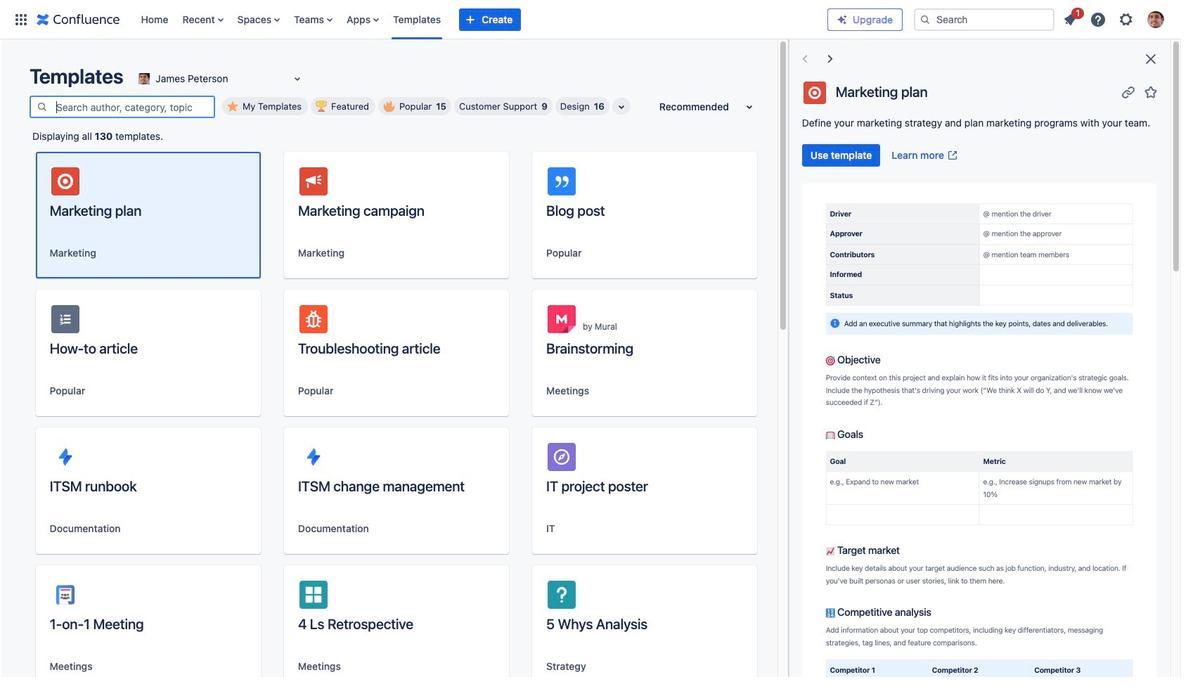 Task type: vqa. For each thing, say whether or not it's contained in the screenshot.
leftmost 1
no



Task type: describe. For each thing, give the bounding box(es) containing it.
list for premium image on the right of the page
[[1057, 5, 1173, 32]]

help icon image
[[1090, 11, 1107, 28]]

list for appswitcher icon
[[134, 0, 828, 39]]

search image
[[920, 14, 931, 25]]

next template image
[[822, 51, 839, 67]]

more categories image
[[613, 98, 630, 115]]

search icon image
[[37, 101, 48, 112]]

open image
[[289, 70, 306, 87]]



Task type: locate. For each thing, give the bounding box(es) containing it.
global element
[[8, 0, 828, 39]]

None text field
[[136, 72, 139, 86]]

list item
[[1057, 5, 1084, 31]]

list
[[134, 0, 828, 39], [1057, 5, 1173, 32]]

None search field
[[914, 8, 1055, 31]]

group
[[802, 144, 964, 167]]

notification icon image
[[1062, 11, 1079, 28]]

banner
[[0, 0, 1181, 39]]

previous template image
[[796, 51, 813, 67]]

share link image
[[1120, 83, 1137, 100]]

Search field
[[914, 8, 1055, 31]]

settings icon image
[[1118, 11, 1135, 28]]

premium image
[[837, 14, 848, 25]]

Search author, category, topic field
[[52, 97, 214, 117]]

close image
[[1143, 51, 1159, 67]]

appswitcher icon image
[[13, 11, 30, 28]]

star marketing plan image
[[1143, 83, 1159, 100]]

1 horizontal spatial list
[[1057, 5, 1173, 32]]

your profile and preferences image
[[1147, 11, 1164, 28]]

confluence image
[[37, 11, 120, 28], [37, 11, 120, 28]]

0 horizontal spatial list
[[134, 0, 828, 39]]



